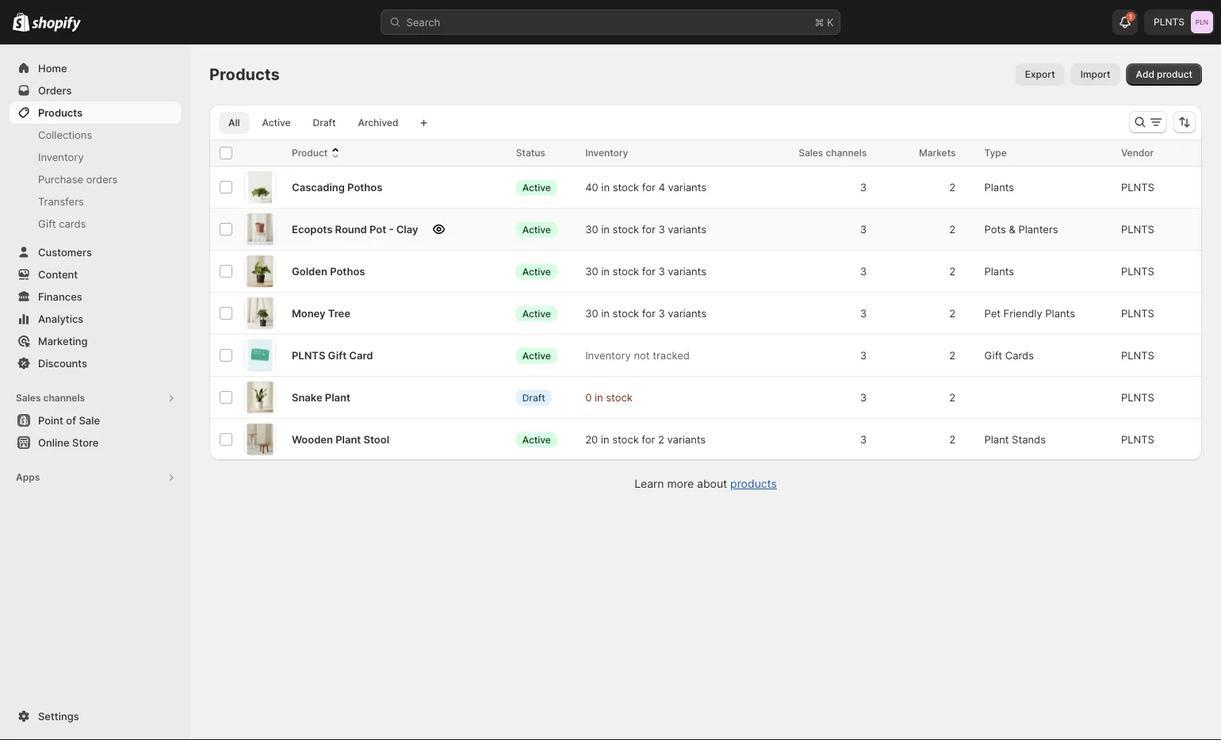 Task type: vqa. For each thing, say whether or not it's contained in the screenshot.
fourth "for" from the top of the page
yes



Task type: describe. For each thing, give the bounding box(es) containing it.
store
[[72, 436, 99, 449]]

4
[[659, 181, 665, 193]]

marketing
[[38, 335, 88, 347]]

stock for cascading pothos
[[613, 181, 640, 193]]

inventory left not
[[586, 349, 631, 361]]

card
[[349, 349, 373, 361]]

orders link
[[10, 79, 181, 102]]

plant left the stands
[[985, 433, 1010, 445]]

draft link
[[303, 112, 345, 134]]

money tree
[[292, 307, 351, 319]]

archived link
[[349, 112, 408, 134]]

cards
[[1006, 349, 1035, 361]]

snake plant link
[[292, 390, 351, 405]]

markets
[[919, 147, 956, 159]]

plnts for wooden plant stool
[[1122, 433, 1155, 445]]

2 for from the top
[[642, 223, 656, 235]]

products
[[731, 477, 777, 491]]

product
[[1158, 69, 1193, 80]]

snake
[[292, 391, 323, 403]]

tab list containing all
[[216, 111, 411, 134]]

plnts for cascading pothos
[[1122, 181, 1155, 193]]

point of sale
[[38, 414, 100, 426]]

collections
[[38, 129, 92, 141]]

learn more about products
[[635, 477, 777, 491]]

ecopots
[[292, 223, 333, 235]]

gift for gift cards
[[985, 349, 1003, 361]]

sales channels button
[[10, 387, 181, 409]]

online store button
[[0, 432, 190, 454]]

customers link
[[10, 241, 181, 263]]

plnts inside plnts gift card link
[[292, 349, 326, 361]]

plant for snake
[[325, 391, 351, 403]]

active for cascading pothos
[[523, 181, 551, 193]]

product
[[292, 147, 328, 159]]

variants for pet
[[668, 307, 707, 319]]

30 in stock for 3 variants for golden pothos
[[586, 265, 707, 277]]

point of sale link
[[10, 409, 181, 432]]

archived
[[358, 117, 399, 129]]

content
[[38, 268, 78, 280]]

plnts for money tree
[[1122, 307, 1155, 319]]

inventory not tracked
[[586, 349, 690, 361]]

inventory link
[[10, 146, 181, 168]]

cascading pothos image
[[248, 171, 272, 203]]

pots
[[985, 223, 1007, 235]]

2 2 button from the top
[[942, 213, 975, 245]]

online store link
[[10, 432, 181, 454]]

collections link
[[10, 124, 181, 146]]

3 button for cascading pothos
[[853, 171, 886, 203]]

20 in stock for 2 variants
[[586, 433, 706, 445]]

2 for 2 dropdown button related to golden pothos
[[950, 265, 956, 277]]

pothos for golden pothos
[[330, 265, 365, 277]]

golden
[[292, 265, 328, 277]]

ecopots round pot - clay
[[292, 223, 418, 235]]

⌘
[[815, 16, 825, 28]]

active for golden pothos
[[523, 266, 551, 277]]

stool
[[364, 433, 390, 445]]

variants for pots
[[668, 223, 707, 235]]

1 30 from the top
[[586, 223, 599, 235]]

pet
[[985, 307, 1001, 319]]

status
[[516, 147, 546, 159]]

online store
[[38, 436, 99, 449]]

apps button
[[10, 466, 181, 489]]

2 button for cascading pothos
[[942, 171, 975, 203]]

online
[[38, 436, 70, 449]]

wooden
[[292, 433, 333, 445]]

cascading pothos link
[[292, 179, 383, 195]]

gift for gift cards
[[38, 217, 56, 230]]

friendly
[[1004, 307, 1043, 319]]

pet friendly plants
[[985, 307, 1076, 319]]

settings
[[38, 710, 79, 722]]

plnts gift card
[[292, 349, 373, 361]]

customers
[[38, 246, 92, 258]]

import button
[[1072, 63, 1121, 86]]

&
[[1009, 223, 1016, 235]]

about
[[697, 477, 728, 491]]

1 horizontal spatial gift
[[328, 349, 347, 361]]

export button
[[1016, 63, 1065, 86]]

purchase
[[38, 173, 83, 185]]

30 for golden pothos
[[586, 265, 599, 277]]

purchase orders link
[[10, 168, 181, 190]]

plnts for golden pothos
[[1122, 265, 1155, 277]]

point
[[38, 414, 63, 426]]

2 for 2 dropdown button corresponding to cascading pothos
[[950, 181, 956, 193]]

2 button for golden pothos
[[942, 255, 975, 287]]

products link
[[10, 102, 181, 124]]

1 horizontal spatial channels
[[826, 147, 867, 159]]

vendor button
[[1122, 145, 1170, 161]]

plnts for snake plant
[[1122, 391, 1155, 403]]

marketing link
[[10, 330, 181, 352]]

of
[[66, 414, 76, 426]]

1 30 in stock for 3 variants from the top
[[586, 223, 707, 235]]

plnts gift card link
[[292, 347, 373, 363]]

plant stands
[[985, 433, 1046, 445]]

money tree link
[[292, 305, 351, 321]]

point of sale button
[[0, 409, 190, 432]]

plant for wooden
[[336, 433, 361, 445]]

for for cascading pothos
[[642, 181, 656, 193]]

planters
[[1019, 223, 1059, 235]]

add
[[1137, 69, 1155, 80]]

stands
[[1012, 433, 1046, 445]]

in for wooden plant stool
[[601, 433, 610, 445]]

transfers link
[[10, 190, 181, 213]]

plnts for plnts gift card
[[1122, 349, 1155, 361]]

tree
[[328, 307, 351, 319]]

for for golden pothos
[[642, 265, 656, 277]]

gift cards link
[[10, 213, 181, 235]]

add product
[[1137, 69, 1193, 80]]

type button
[[985, 145, 1023, 161]]

⌘ k
[[815, 16, 834, 28]]

plnts gift card image
[[248, 340, 273, 371]]

2 3 button from the top
[[853, 213, 886, 245]]

analytics
[[38, 313, 84, 325]]

home link
[[10, 57, 181, 79]]



Task type: locate. For each thing, give the bounding box(es) containing it.
pot
[[370, 223, 386, 235]]

orders
[[38, 84, 72, 96]]

4 for from the top
[[642, 307, 656, 319]]

wooden plant stool link
[[292, 432, 390, 447]]

0 horizontal spatial draft
[[313, 117, 336, 129]]

cascading
[[292, 181, 345, 193]]

channels inside button
[[43, 392, 85, 404]]

30 for money tree
[[586, 307, 599, 319]]

2 vertical spatial 2 button
[[942, 255, 975, 287]]

2 vertical spatial 30 in stock for 3 variants
[[586, 307, 707, 319]]

0 vertical spatial plants
[[985, 181, 1015, 193]]

vendor
[[1122, 147, 1154, 159]]

0 vertical spatial products
[[209, 65, 280, 84]]

1 horizontal spatial draft
[[523, 392, 546, 403]]

1 button
[[1113, 10, 1138, 35]]

gift left cards at the left of the page
[[38, 217, 56, 230]]

0 horizontal spatial sales channels
[[16, 392, 85, 404]]

channels
[[826, 147, 867, 159], [43, 392, 85, 404]]

home
[[38, 62, 67, 74]]

shopify image
[[13, 12, 30, 32], [32, 16, 81, 32]]

inventory for inventory 'link'
[[38, 151, 84, 163]]

purchase orders
[[38, 173, 118, 185]]

1 vertical spatial 30 in stock for 3 variants
[[586, 265, 707, 277]]

0 vertical spatial 30 in stock for 3 variants
[[586, 223, 707, 235]]

gift left the cards
[[985, 349, 1003, 361]]

2 vertical spatial 30
[[586, 307, 599, 319]]

for for money tree
[[642, 307, 656, 319]]

0 vertical spatial pothos
[[348, 181, 383, 193]]

pothos
[[348, 181, 383, 193], [330, 265, 365, 277]]

2
[[950, 181, 956, 193], [950, 223, 956, 235], [950, 265, 956, 277], [658, 433, 665, 445]]

gift cards
[[985, 349, 1035, 361]]

1 vertical spatial 2 button
[[942, 213, 975, 245]]

cascading pothos
[[292, 181, 383, 193]]

2 button
[[942, 171, 975, 203], [942, 213, 975, 245], [942, 255, 975, 287]]

pothos up "ecopots round pot - clay"
[[348, 181, 383, 193]]

40
[[586, 181, 599, 193]]

pothos right golden
[[330, 265, 365, 277]]

plants down pots
[[985, 265, 1015, 277]]

0 horizontal spatial channels
[[43, 392, 85, 404]]

1 horizontal spatial sales
[[799, 147, 824, 159]]

golden pothos link
[[292, 263, 365, 279]]

plant right snake
[[325, 391, 351, 403]]

products
[[209, 65, 280, 84], [38, 106, 83, 119]]

tab list
[[216, 111, 411, 134]]

in for cascading pothos
[[602, 181, 610, 193]]

variants for plant
[[668, 433, 706, 445]]

products link
[[731, 477, 777, 491]]

0 vertical spatial 3 button
[[853, 171, 886, 203]]

gift cards
[[38, 217, 86, 230]]

0
[[586, 391, 592, 403]]

snake plant image
[[247, 382, 273, 413]]

in
[[602, 181, 610, 193], [602, 223, 610, 235], [602, 265, 610, 277], [602, 307, 610, 319], [595, 391, 603, 403], [601, 433, 610, 445]]

active for wooden plant stool
[[523, 434, 551, 445]]

snake plant
[[292, 391, 351, 403]]

products up all
[[209, 65, 280, 84]]

1 vertical spatial sales
[[16, 392, 41, 404]]

3 3 button from the top
[[853, 255, 886, 287]]

finances
[[38, 290, 82, 303]]

not
[[634, 349, 650, 361]]

sales inside button
[[16, 392, 41, 404]]

clay
[[396, 223, 418, 235]]

1 vertical spatial 3 button
[[853, 213, 886, 245]]

inventory up the 40
[[586, 147, 629, 159]]

plants for 40 in stock for 4 variants
[[985, 181, 1015, 193]]

3 button for golden pothos
[[853, 255, 886, 287]]

1 horizontal spatial products
[[209, 65, 280, 84]]

1 2 button from the top
[[942, 171, 975, 203]]

plants right the friendly
[[1046, 307, 1076, 319]]

3 2 button from the top
[[942, 255, 975, 287]]

money
[[292, 307, 326, 319]]

2 vertical spatial plants
[[1046, 307, 1076, 319]]

golden pothos image
[[247, 255, 273, 287]]

sales
[[799, 147, 824, 159], [16, 392, 41, 404]]

0 horizontal spatial shopify image
[[13, 12, 30, 32]]

golden pothos
[[292, 265, 365, 277]]

3
[[861, 181, 867, 193], [659, 223, 665, 235], [861, 223, 867, 235], [659, 265, 665, 277], [861, 265, 867, 277], [659, 307, 665, 319]]

1 vertical spatial channels
[[43, 392, 85, 404]]

type
[[985, 147, 1007, 159]]

sales channels
[[799, 147, 867, 159], [16, 392, 85, 404]]

apps
[[16, 472, 40, 483]]

stock for golden pothos
[[613, 265, 640, 277]]

0 vertical spatial channels
[[826, 147, 867, 159]]

all
[[228, 117, 240, 129]]

0 horizontal spatial sales
[[16, 392, 41, 404]]

analytics link
[[10, 308, 181, 330]]

plnts image
[[1192, 11, 1214, 33]]

cards
[[59, 217, 86, 230]]

active for plnts gift card
[[523, 350, 551, 361]]

round
[[335, 223, 367, 235]]

ecopots round pot - clay link
[[292, 221, 418, 237]]

in for money tree
[[602, 307, 610, 319]]

pots & planters
[[985, 223, 1059, 235]]

money tree image
[[247, 298, 273, 329]]

0 vertical spatial draft
[[313, 117, 336, 129]]

-
[[389, 223, 394, 235]]

3 30 from the top
[[586, 307, 599, 319]]

for
[[642, 181, 656, 193], [642, 223, 656, 235], [642, 265, 656, 277], [642, 307, 656, 319], [642, 433, 656, 445]]

plants down type button
[[985, 181, 1015, 193]]

in for golden pothos
[[602, 265, 610, 277]]

inventory button
[[586, 145, 644, 161]]

2 for 2nd 2 dropdown button from the top
[[950, 223, 956, 235]]

inventory for inventory button
[[586, 147, 629, 159]]

1 for from the top
[[642, 181, 656, 193]]

1 vertical spatial products
[[38, 106, 83, 119]]

wooden plant stool image
[[247, 424, 273, 455]]

for for wooden plant stool
[[642, 433, 656, 445]]

plant left stool in the bottom left of the page
[[336, 433, 361, 445]]

2 horizontal spatial gift
[[985, 349, 1003, 361]]

sale
[[79, 414, 100, 426]]

export
[[1026, 69, 1056, 80]]

plants for 30 in stock for 3 variants
[[985, 265, 1015, 277]]

0 vertical spatial 2 button
[[942, 171, 975, 203]]

more
[[668, 477, 694, 491]]

stock
[[613, 181, 640, 193], [613, 223, 640, 235], [613, 265, 640, 277], [613, 307, 640, 319], [606, 391, 633, 403], [613, 433, 639, 445]]

discounts
[[38, 357, 87, 369]]

active
[[262, 117, 291, 129], [523, 181, 551, 193], [523, 224, 551, 235], [523, 266, 551, 277], [523, 308, 551, 319], [523, 350, 551, 361], [523, 434, 551, 445]]

inventory inside 'link'
[[38, 151, 84, 163]]

ecopots round pot - clay image
[[247, 213, 273, 245]]

0 vertical spatial 30
[[586, 223, 599, 235]]

0 vertical spatial sales
[[799, 147, 824, 159]]

learn
[[635, 477, 664, 491]]

3 button
[[853, 171, 886, 203], [853, 213, 886, 245], [853, 255, 886, 287]]

active for money tree
[[523, 308, 551, 319]]

pothos for cascading pothos
[[348, 181, 383, 193]]

sales channels inside button
[[16, 392, 85, 404]]

product button
[[292, 145, 344, 161]]

30 in stock for 3 variants
[[586, 223, 707, 235], [586, 265, 707, 277], [586, 307, 707, 319]]

30 in stock for 3 variants for money tree
[[586, 307, 707, 319]]

tracked
[[653, 349, 690, 361]]

1 vertical spatial pothos
[[330, 265, 365, 277]]

stock for money tree
[[613, 307, 640, 319]]

search
[[407, 16, 441, 28]]

2 30 from the top
[[586, 265, 599, 277]]

add product link
[[1127, 63, 1203, 86]]

products up collections
[[38, 106, 83, 119]]

5 for from the top
[[642, 433, 656, 445]]

draft up product button
[[313, 117, 336, 129]]

40 in stock for 4 variants
[[586, 181, 707, 193]]

k
[[827, 16, 834, 28]]

active link
[[253, 112, 300, 134]]

inventory up the purchase
[[38, 151, 84, 163]]

0 vertical spatial sales channels
[[799, 147, 867, 159]]

import
[[1081, 69, 1111, 80]]

plant
[[325, 391, 351, 403], [336, 433, 361, 445], [985, 433, 1010, 445]]

0 horizontal spatial gift
[[38, 217, 56, 230]]

1 vertical spatial sales channels
[[16, 392, 85, 404]]

3 for from the top
[[642, 265, 656, 277]]

wooden plant stool
[[292, 433, 390, 445]]

1 vertical spatial plants
[[985, 265, 1015, 277]]

settings link
[[10, 705, 181, 727]]

transfers
[[38, 195, 84, 207]]

draft left the 0
[[523, 392, 546, 403]]

gift left card
[[328, 349, 347, 361]]

30
[[586, 223, 599, 235], [586, 265, 599, 277], [586, 307, 599, 319]]

3 30 in stock for 3 variants from the top
[[586, 307, 707, 319]]

draft inside 'link'
[[313, 117, 336, 129]]

1 horizontal spatial shopify image
[[32, 16, 81, 32]]

inventory inside button
[[586, 147, 629, 159]]

1 horizontal spatial sales channels
[[799, 147, 867, 159]]

stock for wooden plant stool
[[613, 433, 639, 445]]

0 horizontal spatial products
[[38, 106, 83, 119]]

content link
[[10, 263, 181, 286]]

1 vertical spatial 30
[[586, 265, 599, 277]]

2 30 in stock for 3 variants from the top
[[586, 265, 707, 277]]

1 3 button from the top
[[853, 171, 886, 203]]

20
[[586, 433, 598, 445]]

2 vertical spatial 3 button
[[853, 255, 886, 287]]

orders
[[86, 173, 118, 185]]

1 vertical spatial draft
[[523, 392, 546, 403]]

0 in stock
[[586, 391, 633, 403]]



